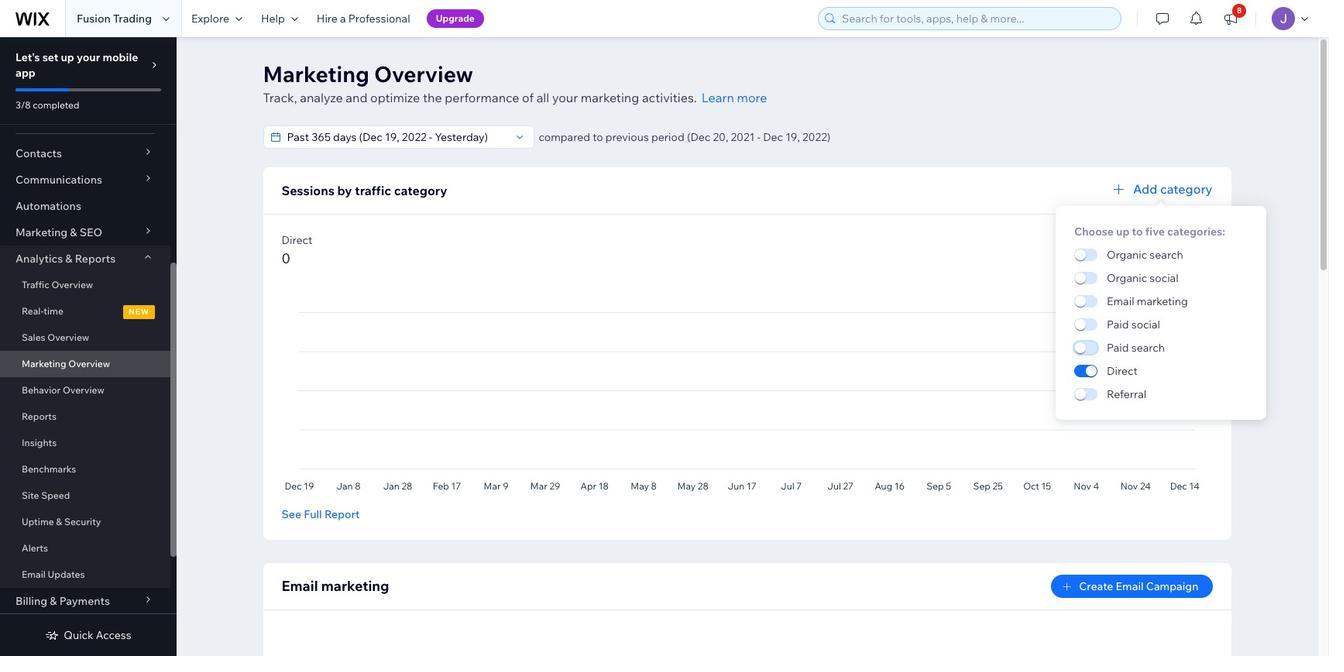 Task type: vqa. For each thing, say whether or not it's contained in the screenshot.
middle Subscribe
no



Task type: locate. For each thing, give the bounding box(es) containing it.
marketing
[[581, 90, 640, 105], [1138, 295, 1189, 308], [321, 577, 390, 595]]

marketing inside marketing overview track, analyze and optimize the performance of all your marketing activities. learn more
[[263, 60, 370, 88]]

help
[[261, 12, 285, 26]]

organic up organic social
[[1107, 248, 1148, 262]]

billing & payments button
[[0, 588, 171, 615]]

up right set
[[61, 50, 74, 64]]

overview for marketing overview
[[68, 358, 110, 370]]

dec
[[764, 130, 784, 144]]

previous
[[606, 130, 649, 144]]

social down organic search
[[1150, 271, 1179, 285]]

paid social
[[1107, 318, 1161, 332]]

trading
[[113, 12, 152, 26]]

& inside dropdown button
[[70, 226, 77, 239]]

overview inside marketing overview track, analyze and optimize the performance of all your marketing activities. learn more
[[374, 60, 474, 88]]

a
[[340, 12, 346, 26]]

search down the five
[[1150, 248, 1184, 262]]

1 vertical spatial social
[[1132, 318, 1161, 332]]

campaign
[[1147, 580, 1199, 594]]

categories:
[[1168, 225, 1226, 239]]

marketing overview link
[[0, 351, 171, 377]]

to left previous
[[593, 130, 603, 144]]

activities.
[[642, 90, 697, 105]]

search
[[1150, 248, 1184, 262], [1132, 341, 1166, 355]]

site
[[22, 490, 39, 501]]

1 vertical spatial paid
[[1107, 341, 1130, 355]]

email marketing
[[1107, 295, 1189, 308], [282, 577, 390, 595]]

paid search
[[1107, 341, 1166, 355]]

social up paid search
[[1132, 318, 1161, 332]]

overview up marketing overview
[[48, 332, 89, 343]]

marketing up analyze on the left of page
[[263, 60, 370, 88]]

marketing up analytics
[[16, 226, 68, 239]]

overview inside behavior overview link
[[63, 384, 104, 396]]

your inside let's set up your mobile app
[[77, 50, 100, 64]]

real-
[[22, 305, 44, 317]]

0 horizontal spatial reports
[[22, 411, 57, 422]]

2 vertical spatial marketing
[[22, 358, 66, 370]]

email down alerts on the left of the page
[[22, 569, 46, 580]]

0
[[282, 250, 291, 267]]

reports up insights
[[22, 411, 57, 422]]

2022)
[[803, 130, 831, 144]]

2 vertical spatial marketing
[[321, 577, 390, 595]]

1 horizontal spatial direct
[[1107, 364, 1138, 378]]

your right the all
[[552, 90, 578, 105]]

marketing & seo
[[16, 226, 102, 239]]

1 horizontal spatial to
[[1133, 225, 1144, 239]]

analytics & reports
[[16, 252, 116, 266]]

1 vertical spatial email marketing
[[282, 577, 390, 595]]

marketing up behavior
[[22, 358, 66, 370]]

1 organic from the top
[[1107, 248, 1148, 262]]

1 vertical spatial marketing
[[16, 226, 68, 239]]

optimize
[[371, 90, 420, 105]]

1 vertical spatial to
[[1133, 225, 1144, 239]]

quick
[[64, 629, 94, 642]]

1 vertical spatial marketing
[[1138, 295, 1189, 308]]

0 vertical spatial your
[[77, 50, 100, 64]]

1 horizontal spatial marketing
[[581, 90, 640, 105]]

let's
[[16, 50, 40, 64]]

1 vertical spatial direct
[[1107, 364, 1138, 378]]

analytics & reports button
[[0, 246, 171, 272]]

0 vertical spatial to
[[593, 130, 603, 144]]

0 vertical spatial organic
[[1107, 248, 1148, 262]]

of
[[522, 90, 534, 105]]

0 vertical spatial search
[[1150, 248, 1184, 262]]

upgrade button
[[427, 9, 484, 28]]

your inside marketing overview track, analyze and optimize the performance of all your marketing activities. learn more
[[552, 90, 578, 105]]

1 vertical spatial search
[[1132, 341, 1166, 355]]

paid up paid search
[[1107, 318, 1130, 332]]

paid down paid social
[[1107, 341, 1130, 355]]

3/8 completed
[[16, 99, 79, 111]]

create
[[1080, 580, 1114, 594]]

& for analytics
[[65, 252, 72, 266]]

email marketing down report
[[282, 577, 390, 595]]

email right create at the bottom right of the page
[[1116, 580, 1144, 594]]

& inside dropdown button
[[50, 594, 57, 608]]

1 horizontal spatial up
[[1117, 225, 1130, 239]]

billing
[[16, 594, 47, 608]]

overview inside traffic overview link
[[51, 279, 93, 291]]

add
[[1134, 181, 1158, 197]]

marketing down report
[[321, 577, 390, 595]]

0 horizontal spatial direct
[[282, 233, 313, 247]]

category right the traffic
[[394, 183, 448, 198]]

completed
[[33, 99, 79, 111]]

0 vertical spatial email marketing
[[1107, 295, 1189, 308]]

1 vertical spatial your
[[552, 90, 578, 105]]

organic down organic search
[[1107, 271, 1148, 285]]

& left seo
[[70, 226, 77, 239]]

0 vertical spatial direct
[[282, 233, 313, 247]]

0 vertical spatial up
[[61, 50, 74, 64]]

marketing for marketing overview track, analyze and optimize the performance of all your marketing activities. learn more
[[263, 60, 370, 88]]

benchmarks link
[[0, 456, 171, 483]]

automations
[[16, 199, 81, 213]]

set
[[42, 50, 58, 64]]

overview up the
[[374, 60, 474, 88]]

organic
[[1107, 248, 1148, 262], [1107, 271, 1148, 285]]

0 horizontal spatial marketing
[[321, 577, 390, 595]]

overview inside the sales overview link
[[48, 332, 89, 343]]

8 button
[[1214, 0, 1249, 37]]

1 horizontal spatial reports
[[75, 252, 116, 266]]

& for billing
[[50, 594, 57, 608]]

1 vertical spatial organic
[[1107, 271, 1148, 285]]

up
[[61, 50, 74, 64], [1117, 225, 1130, 239]]

up inside let's set up your mobile app
[[61, 50, 74, 64]]

paid
[[1107, 318, 1130, 332], [1107, 341, 1130, 355]]

0 vertical spatial marketing
[[263, 60, 370, 88]]

reports
[[75, 252, 116, 266], [22, 411, 57, 422]]

overview down the sales overview link
[[68, 358, 110, 370]]

& right uptime
[[56, 516, 62, 528]]

learn
[[702, 90, 735, 105]]

marketing inside dropdown button
[[16, 226, 68, 239]]

None field
[[282, 126, 510, 148]]

updates
[[48, 569, 85, 580]]

contacts
[[16, 146, 62, 160]]

traffic overview
[[22, 279, 93, 291]]

insights
[[22, 437, 57, 449]]

0 vertical spatial social
[[1150, 271, 1179, 285]]

& down marketing & seo
[[65, 252, 72, 266]]

3/8
[[16, 99, 31, 111]]

marketing & seo button
[[0, 219, 171, 246]]

traffic overview link
[[0, 272, 171, 298]]

your left mobile
[[77, 50, 100, 64]]

0 vertical spatial marketing
[[581, 90, 640, 105]]

1 paid from the top
[[1107, 318, 1130, 332]]

category right the 'add' at top
[[1161, 181, 1213, 197]]

help button
[[252, 0, 308, 37]]

see
[[282, 508, 302, 522]]

category inside button
[[1161, 181, 1213, 197]]

marketing down organic social
[[1138, 295, 1189, 308]]

direct up 0
[[282, 233, 313, 247]]

(dec
[[687, 130, 711, 144]]

marketing up previous
[[581, 90, 640, 105]]

1 horizontal spatial category
[[1161, 181, 1213, 197]]

& inside dropdown button
[[65, 252, 72, 266]]

to left the five
[[1133, 225, 1144, 239]]

marketing
[[263, 60, 370, 88], [16, 226, 68, 239], [22, 358, 66, 370]]

report
[[325, 508, 360, 522]]

add category button
[[1111, 180, 1213, 198]]

email marketing down organic social
[[1107, 295, 1189, 308]]

1 horizontal spatial your
[[552, 90, 578, 105]]

app
[[16, 66, 36, 80]]

direct up referral
[[1107, 364, 1138, 378]]

2021
[[731, 130, 755, 144]]

1 vertical spatial reports
[[22, 411, 57, 422]]

communications
[[16, 173, 102, 187]]

overview inside marketing overview link
[[68, 358, 110, 370]]

up right 'choose'
[[1117, 225, 1130, 239]]

to
[[593, 130, 603, 144], [1133, 225, 1144, 239]]

0 vertical spatial reports
[[75, 252, 116, 266]]

direct for direct
[[1107, 364, 1138, 378]]

overview
[[374, 60, 474, 88], [51, 279, 93, 291], [48, 332, 89, 343], [68, 358, 110, 370], [63, 384, 104, 396]]

five
[[1146, 225, 1166, 239]]

overview down marketing overview link
[[63, 384, 104, 396]]

& right the billing
[[50, 594, 57, 608]]

2 organic from the top
[[1107, 271, 1148, 285]]

uptime & security
[[22, 516, 101, 528]]

20,
[[713, 130, 729, 144]]

0 horizontal spatial up
[[61, 50, 74, 64]]

uptime & security link
[[0, 509, 171, 536]]

paid for paid search
[[1107, 341, 1130, 355]]

0 horizontal spatial your
[[77, 50, 100, 64]]

overview for marketing overview track, analyze and optimize the performance of all your marketing activities. learn more
[[374, 60, 474, 88]]

traffic
[[355, 183, 391, 198]]

organic for organic search
[[1107, 248, 1148, 262]]

overview down analytics & reports
[[51, 279, 93, 291]]

reports down seo
[[75, 252, 116, 266]]

2 paid from the top
[[1107, 341, 1130, 355]]

organic for organic social
[[1107, 271, 1148, 285]]

search down paid social
[[1132, 341, 1166, 355]]

paid for paid social
[[1107, 318, 1130, 332]]

your
[[77, 50, 100, 64], [552, 90, 578, 105]]

social
[[1150, 271, 1179, 285], [1132, 318, 1161, 332]]

0 vertical spatial paid
[[1107, 318, 1130, 332]]

all
[[537, 90, 550, 105]]

learn more link
[[702, 88, 768, 107]]



Task type: describe. For each thing, give the bounding box(es) containing it.
speed
[[41, 490, 70, 501]]

mobile
[[103, 50, 138, 64]]

marketing for marketing & seo
[[16, 226, 68, 239]]

1 vertical spatial up
[[1117, 225, 1130, 239]]

0 horizontal spatial email marketing
[[282, 577, 390, 595]]

more
[[737, 90, 768, 105]]

0 horizontal spatial to
[[593, 130, 603, 144]]

direct 0
[[282, 233, 313, 267]]

full
[[304, 508, 322, 522]]

email up paid social
[[1107, 295, 1135, 308]]

social for paid social
[[1132, 318, 1161, 332]]

alerts link
[[0, 536, 171, 562]]

overview for behavior overview
[[63, 384, 104, 396]]

see full report button
[[282, 508, 360, 522]]

Search for tools, apps, help & more... field
[[838, 8, 1117, 29]]

& for marketing
[[70, 226, 77, 239]]

hire
[[317, 12, 338, 26]]

security
[[64, 516, 101, 528]]

search for paid search
[[1132, 341, 1166, 355]]

the
[[423, 90, 442, 105]]

sessions by traffic category
[[282, 183, 448, 198]]

traffic
[[22, 279, 49, 291]]

automations link
[[0, 193, 171, 219]]

and
[[346, 90, 368, 105]]

seo
[[80, 226, 102, 239]]

contacts button
[[0, 140, 171, 167]]

overview for traffic overview
[[51, 279, 93, 291]]

performance
[[445, 90, 520, 105]]

organic search
[[1107, 248, 1184, 262]]

compared
[[539, 130, 591, 144]]

email inside create email campaign "button"
[[1116, 580, 1144, 594]]

choose up to five categories:
[[1075, 225, 1226, 239]]

see full report
[[282, 508, 360, 522]]

marketing overview
[[22, 358, 110, 370]]

sidebar element
[[0, 37, 177, 656]]

site speed
[[22, 490, 70, 501]]

reports inside analytics & reports dropdown button
[[75, 252, 116, 266]]

& for uptime
[[56, 516, 62, 528]]

social for organic social
[[1150, 271, 1179, 285]]

insights link
[[0, 430, 171, 456]]

hire a professional link
[[308, 0, 420, 37]]

benchmarks
[[22, 463, 76, 475]]

behavior
[[22, 384, 61, 396]]

direct for direct 0
[[282, 233, 313, 247]]

0 horizontal spatial category
[[394, 183, 448, 198]]

quick access button
[[45, 629, 131, 642]]

fusion trading
[[77, 12, 152, 26]]

sales
[[22, 332, 45, 343]]

sales overview
[[22, 332, 89, 343]]

track,
[[263, 90, 297, 105]]

8
[[1238, 5, 1243, 16]]

upgrade
[[436, 12, 475, 24]]

marketing inside marketing overview track, analyze and optimize the performance of all your marketing activities. learn more
[[581, 90, 640, 105]]

analytics
[[16, 252, 63, 266]]

billing & payments
[[16, 594, 110, 608]]

payments
[[59, 594, 110, 608]]

new
[[129, 307, 150, 317]]

email down see
[[282, 577, 318, 595]]

behavior overview
[[22, 384, 104, 396]]

alerts
[[22, 543, 48, 554]]

create email campaign
[[1080, 580, 1199, 594]]

professional
[[349, 12, 410, 26]]

email updates link
[[0, 562, 171, 588]]

compared to previous period (dec 20, 2021 - dec 19, 2022)
[[539, 130, 831, 144]]

add category
[[1134, 181, 1213, 197]]

organic social
[[1107, 271, 1179, 285]]

marketing for marketing overview
[[22, 358, 66, 370]]

by
[[338, 183, 352, 198]]

hire a professional
[[317, 12, 410, 26]]

create email campaign button
[[1052, 575, 1213, 598]]

behavior overview link
[[0, 377, 171, 404]]

sales overview link
[[0, 325, 171, 351]]

email inside sidebar element
[[22, 569, 46, 580]]

communications button
[[0, 167, 171, 193]]

search for organic search
[[1150, 248, 1184, 262]]

2 horizontal spatial marketing
[[1138, 295, 1189, 308]]

choose
[[1075, 225, 1114, 239]]

access
[[96, 629, 131, 642]]

1 horizontal spatial email marketing
[[1107, 295, 1189, 308]]

explore
[[191, 12, 229, 26]]

quick access
[[64, 629, 131, 642]]

referral
[[1107, 388, 1147, 401]]

overview for sales overview
[[48, 332, 89, 343]]

real-time
[[22, 305, 63, 317]]

period
[[652, 130, 685, 144]]

uptime
[[22, 516, 54, 528]]



